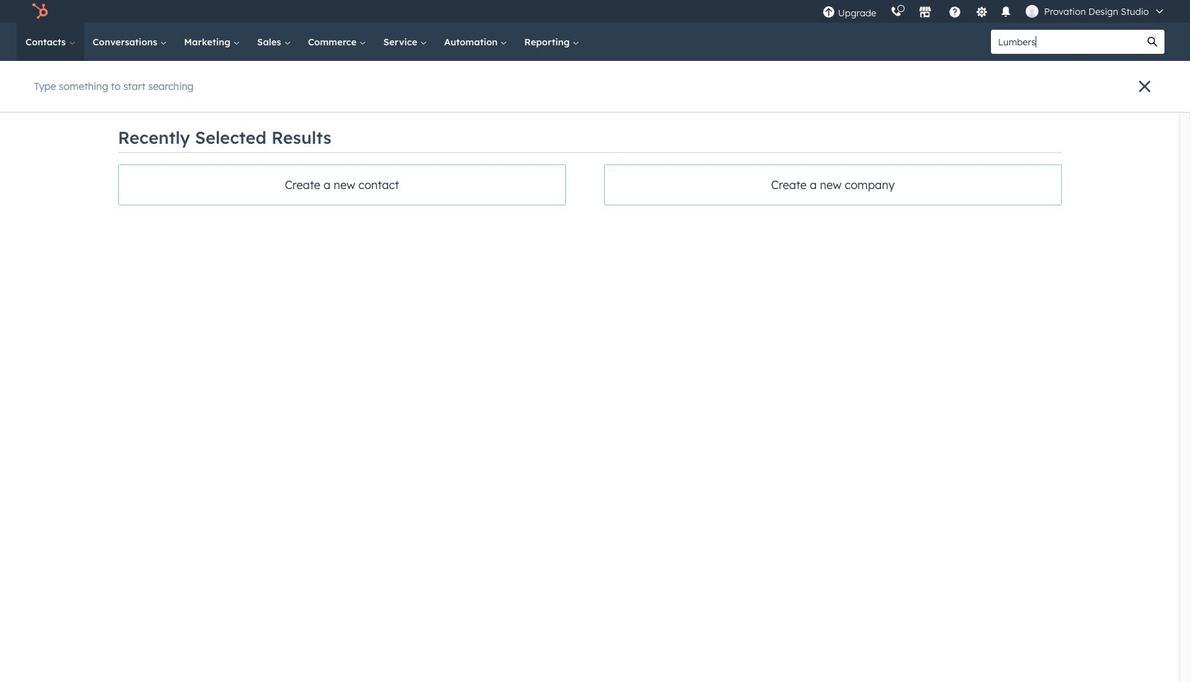 Task type: vqa. For each thing, say whether or not it's contained in the screenshot.
first 'caret' icon
no



Task type: locate. For each thing, give the bounding box(es) containing it.
Search HubSpot search field
[[991, 30, 1140, 54]]

banner
[[34, 74, 1156, 113]]

marketplaces image
[[919, 6, 932, 19]]

menu
[[815, 0, 1173, 23]]

Search call name or notes search field
[[38, 189, 210, 215]]

james peterson image
[[1026, 5, 1039, 18]]



